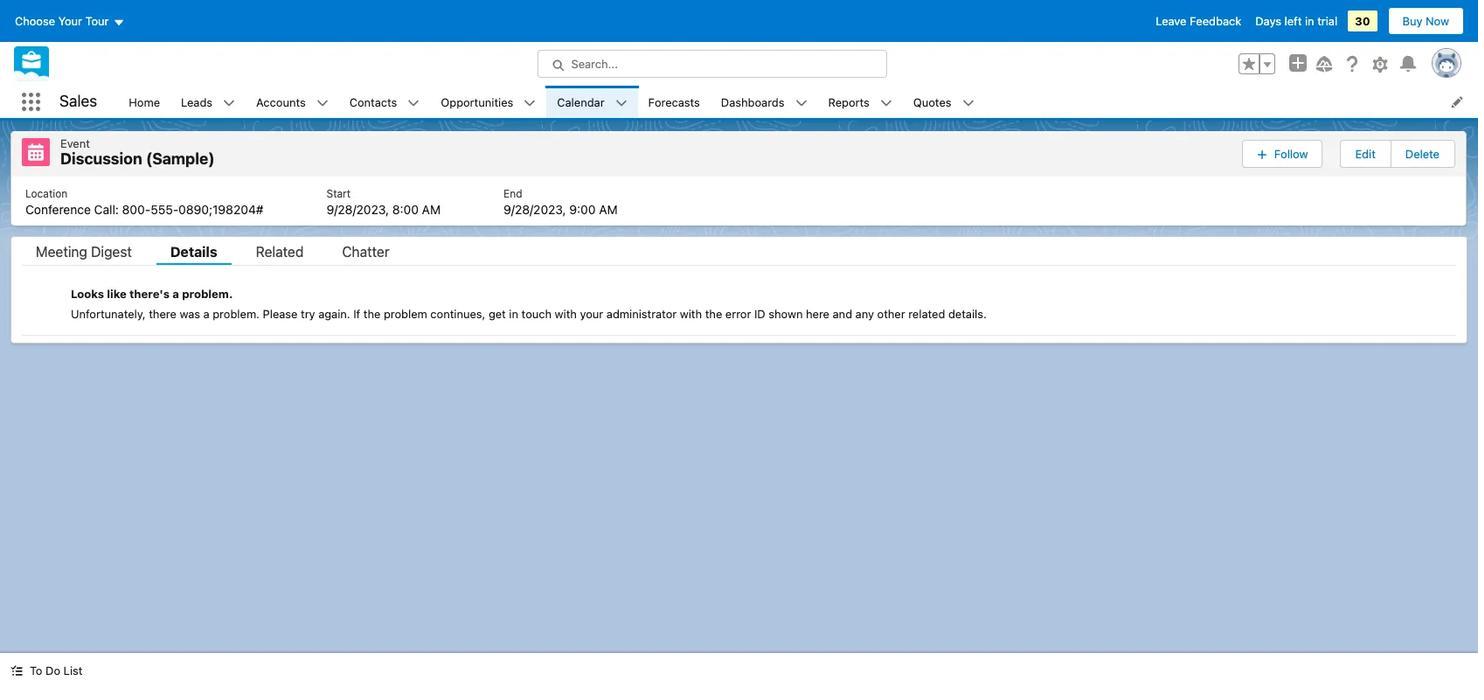 Task type: vqa. For each thing, say whether or not it's contained in the screenshot.
Licenses on the left of the page
no



Task type: locate. For each thing, give the bounding box(es) containing it.
contacts
[[350, 95, 397, 109]]

reports link
[[818, 86, 880, 118]]

a right the was
[[203, 307, 210, 321]]

location
[[25, 187, 68, 200]]

text default image right reports
[[880, 97, 893, 109]]

1 horizontal spatial a
[[203, 307, 210, 321]]

3 text default image from the left
[[524, 97, 536, 109]]

quotes list item
[[903, 86, 985, 118]]

the right if
[[364, 307, 381, 321]]

text default image inside calendar list item
[[615, 97, 628, 109]]

0 vertical spatial text default image
[[316, 97, 329, 109]]

text default image left to
[[10, 665, 23, 677]]

in right left
[[1306, 14, 1315, 28]]

am right 8:00
[[422, 202, 441, 216]]

list containing home
[[118, 86, 1479, 118]]

contacts list item
[[339, 86, 431, 118]]

text default image
[[316, 97, 329, 109], [10, 665, 23, 677]]

buy
[[1403, 14, 1423, 28]]

details link
[[156, 244, 231, 265]]

buy now button
[[1388, 7, 1465, 35]]

search...
[[571, 57, 618, 71]]

2 9/28/2023, from the left
[[504, 202, 566, 216]]

0 vertical spatial a
[[173, 286, 179, 300]]

9/28/2023, for 9/28/2023, 8:00 am
[[327, 202, 389, 216]]

a up there
[[173, 286, 179, 300]]

1 with from the left
[[555, 307, 577, 321]]

in
[[1306, 14, 1315, 28], [509, 307, 519, 321]]

and
[[833, 307, 853, 321]]

home link
[[118, 86, 171, 118]]

1 vertical spatial problem.
[[213, 307, 260, 321]]

trial
[[1318, 14, 1338, 28]]

2 text default image from the left
[[408, 97, 420, 109]]

delete button
[[1392, 141, 1454, 167]]

choose your tour
[[15, 14, 109, 28]]

related link
[[242, 244, 318, 265]]

6 text default image from the left
[[880, 97, 893, 109]]

try
[[301, 307, 315, 321]]

the
[[364, 307, 381, 321], [705, 307, 723, 321]]

a
[[173, 286, 179, 300], [203, 307, 210, 321]]

text default image inside leads list item
[[223, 97, 235, 109]]

other
[[878, 307, 906, 321]]

9/28/2023,
[[327, 202, 389, 216], [504, 202, 566, 216]]

please
[[263, 307, 298, 321]]

0 horizontal spatial in
[[509, 307, 519, 321]]

0 horizontal spatial text default image
[[10, 665, 23, 677]]

text default image inside reports list item
[[880, 97, 893, 109]]

sales
[[59, 92, 97, 110]]

forecasts
[[649, 95, 700, 109]]

call:
[[94, 202, 119, 216]]

2 am from the left
[[599, 202, 618, 216]]

1 9/28/2023, from the left
[[327, 202, 389, 216]]

0 horizontal spatial the
[[364, 307, 381, 321]]

text default image inside accounts 'list item'
[[316, 97, 329, 109]]

looks like there's a problem. unfortunately, there was a problem. please try again. if the problem continues, get in touch with your administrator with the error id shown here and any other related details.
[[71, 286, 987, 321]]

am inside start 9/28/2023, 8:00 am
[[422, 202, 441, 216]]

calendar list item
[[547, 86, 638, 118]]

5 text default image from the left
[[795, 97, 808, 109]]

start
[[327, 187, 351, 200]]

quotes link
[[903, 86, 962, 118]]

text default image inside dashboards list item
[[795, 97, 808, 109]]

list containing conference call: 800-555-0890;198204#
[[11, 176, 1466, 225]]

meeting digest link
[[22, 244, 146, 265]]

chatter
[[342, 244, 390, 259]]

9/28/2023, down end
[[504, 202, 566, 216]]

now
[[1426, 14, 1450, 28]]

problem.
[[182, 286, 233, 300], [213, 307, 260, 321]]

problem
[[384, 307, 427, 321]]

1 text default image from the left
[[223, 97, 235, 109]]

4 text default image from the left
[[615, 97, 628, 109]]

text default image left reports link
[[795, 97, 808, 109]]

1 horizontal spatial 9/28/2023,
[[504, 202, 566, 216]]

edit
[[1356, 147, 1376, 161]]

in inside looks like there's a problem. unfortunately, there was a problem. please try again. if the problem continues, get in touch with your administrator with the error id shown here and any other related details.
[[509, 307, 519, 321]]

1 vertical spatial a
[[203, 307, 210, 321]]

days
[[1256, 14, 1282, 28]]

0 horizontal spatial am
[[422, 202, 441, 216]]

digest
[[91, 244, 132, 259]]

0 horizontal spatial with
[[555, 307, 577, 321]]

1 horizontal spatial with
[[680, 307, 702, 321]]

list
[[64, 664, 83, 678]]

text default image left calendar
[[524, 97, 536, 109]]

0 vertical spatial group
[[1239, 53, 1276, 74]]

text default image right contacts
[[408, 97, 420, 109]]

forecasts link
[[638, 86, 711, 118]]

9/28/2023, for 9/28/2023, 9:00 am
[[504, 202, 566, 216]]

with left error
[[680, 307, 702, 321]]

1 vertical spatial in
[[509, 307, 519, 321]]

leave
[[1156, 14, 1187, 28]]

group
[[1239, 53, 1276, 74], [1242, 138, 1456, 169]]

with left your
[[555, 307, 577, 321]]

1 vertical spatial text default image
[[10, 665, 23, 677]]

any
[[856, 307, 874, 321]]

am inside end 9/28/2023, 9:00 am
[[599, 202, 618, 216]]

9/28/2023, inside start 9/28/2023, 8:00 am
[[327, 202, 389, 216]]

1 the from the left
[[364, 307, 381, 321]]

am
[[422, 202, 441, 216], [599, 202, 618, 216]]

meeting
[[36, 244, 87, 259]]

1 am from the left
[[422, 202, 441, 216]]

9:00
[[570, 202, 596, 216]]

opportunities list item
[[431, 86, 547, 118]]

2 with from the left
[[680, 307, 702, 321]]

follow
[[1275, 147, 1309, 161]]

like
[[107, 286, 127, 300]]

your
[[580, 307, 604, 321]]

the left error
[[705, 307, 723, 321]]

1 horizontal spatial the
[[705, 307, 723, 321]]

0 vertical spatial list
[[118, 86, 1479, 118]]

text default image for opportunities
[[524, 97, 536, 109]]

leave feedback link
[[1156, 14, 1242, 28]]

leads
[[181, 95, 213, 109]]

text default image right accounts
[[316, 97, 329, 109]]

with
[[555, 307, 577, 321], [680, 307, 702, 321]]

9/28/2023, inside end 9/28/2023, 9:00 am
[[504, 202, 566, 216]]

accounts
[[256, 95, 306, 109]]

text default image right calendar
[[615, 97, 628, 109]]

am right 9:00
[[599, 202, 618, 216]]

dashboards list item
[[711, 86, 818, 118]]

group containing follow
[[1242, 138, 1456, 169]]

text default image
[[223, 97, 235, 109], [408, 97, 420, 109], [524, 97, 536, 109], [615, 97, 628, 109], [795, 97, 808, 109], [880, 97, 893, 109]]

problem. left please
[[213, 307, 260, 321]]

text default image inside the contacts list item
[[408, 97, 420, 109]]

start 9/28/2023, 8:00 am
[[327, 187, 441, 216]]

1 horizontal spatial text default image
[[316, 97, 329, 109]]

text default image right leads
[[223, 97, 235, 109]]

0890;198204#
[[179, 202, 264, 216]]

1 vertical spatial group
[[1242, 138, 1456, 169]]

there
[[149, 307, 177, 321]]

follow button
[[1242, 140, 1323, 168]]

opportunities
[[441, 95, 514, 109]]

(sample)
[[146, 150, 215, 168]]

reports list item
[[818, 86, 903, 118]]

in right get
[[509, 307, 519, 321]]

0 vertical spatial in
[[1306, 14, 1315, 28]]

problem. up the was
[[182, 286, 233, 300]]

text default image inside to do list 'button'
[[10, 665, 23, 677]]

text default image inside opportunities list item
[[524, 97, 536, 109]]

0 horizontal spatial 9/28/2023,
[[327, 202, 389, 216]]

get
[[489, 307, 506, 321]]

details.
[[949, 307, 987, 321]]

1 vertical spatial list
[[11, 176, 1466, 225]]

list
[[118, 86, 1479, 118], [11, 176, 1466, 225]]

1 horizontal spatial am
[[599, 202, 618, 216]]

9/28/2023, down start on the left of the page
[[327, 202, 389, 216]]

calendar
[[557, 95, 605, 109]]

days left in trial
[[1256, 14, 1338, 28]]

end
[[504, 187, 523, 200]]



Task type: describe. For each thing, give the bounding box(es) containing it.
dashboards
[[721, 95, 785, 109]]

was
[[180, 307, 200, 321]]

text default image for contacts
[[408, 97, 420, 109]]

to do list button
[[0, 653, 93, 688]]

800-
[[122, 202, 151, 216]]

opportunities link
[[431, 86, 524, 118]]

0 vertical spatial problem.
[[182, 286, 233, 300]]

administrator
[[607, 307, 677, 321]]

discussion
[[60, 150, 142, 168]]

location conference call: 800-555-0890;198204#
[[25, 187, 264, 216]]

search... button
[[537, 50, 887, 78]]

chatter link
[[328, 244, 404, 265]]

leads list item
[[171, 86, 246, 118]]

feedback
[[1190, 14, 1242, 28]]

choose your tour button
[[14, 7, 125, 35]]

leave feedback
[[1156, 14, 1242, 28]]

event discussion (sample)
[[60, 136, 215, 168]]

accounts link
[[246, 86, 316, 118]]

leads link
[[171, 86, 223, 118]]

text default image for leads
[[223, 97, 235, 109]]

touch
[[522, 307, 552, 321]]

do
[[46, 664, 60, 678]]

edit button
[[1342, 141, 1390, 167]]

delete
[[1406, 147, 1440, 161]]

conference
[[25, 202, 91, 216]]

to
[[30, 664, 42, 678]]

0 horizontal spatial a
[[173, 286, 179, 300]]

meeting digest
[[36, 244, 132, 259]]

unfortunately,
[[71, 307, 146, 321]]

30
[[1356, 14, 1371, 28]]

quotes
[[914, 95, 952, 109]]

error
[[726, 307, 751, 321]]

1 horizontal spatial in
[[1306, 14, 1315, 28]]

calendar link
[[547, 86, 615, 118]]

reports
[[829, 95, 870, 109]]

buy now
[[1403, 14, 1450, 28]]

id
[[755, 307, 766, 321]]

tour
[[85, 14, 109, 28]]

event
[[60, 136, 90, 150]]

text default image for dashboards
[[795, 97, 808, 109]]

related
[[256, 244, 304, 259]]

here
[[806, 307, 830, 321]]

list for leave feedback link
[[118, 86, 1479, 118]]

accounts list item
[[246, 86, 339, 118]]

am for 9/28/2023, 8:00 am
[[422, 202, 441, 216]]

choose
[[15, 14, 55, 28]]

end 9/28/2023, 9:00 am
[[504, 187, 618, 216]]

shown
[[769, 307, 803, 321]]

again.
[[318, 307, 350, 321]]

looks
[[71, 286, 104, 300]]

contacts link
[[339, 86, 408, 118]]

list for home link
[[11, 176, 1466, 225]]

to do list
[[30, 664, 83, 678]]

if
[[353, 307, 360, 321]]

details
[[170, 244, 217, 259]]

text default image for reports
[[880, 97, 893, 109]]

555-
[[151, 202, 179, 216]]

am for 9/28/2023, 9:00 am
[[599, 202, 618, 216]]

dashboards link
[[711, 86, 795, 118]]

your
[[58, 14, 82, 28]]

home
[[129, 95, 160, 109]]

2 the from the left
[[705, 307, 723, 321]]

continues,
[[431, 307, 486, 321]]

left
[[1285, 14, 1302, 28]]

8:00
[[392, 202, 419, 216]]

related
[[909, 307, 946, 321]]

there's
[[129, 286, 170, 300]]

text default image for calendar
[[615, 97, 628, 109]]



